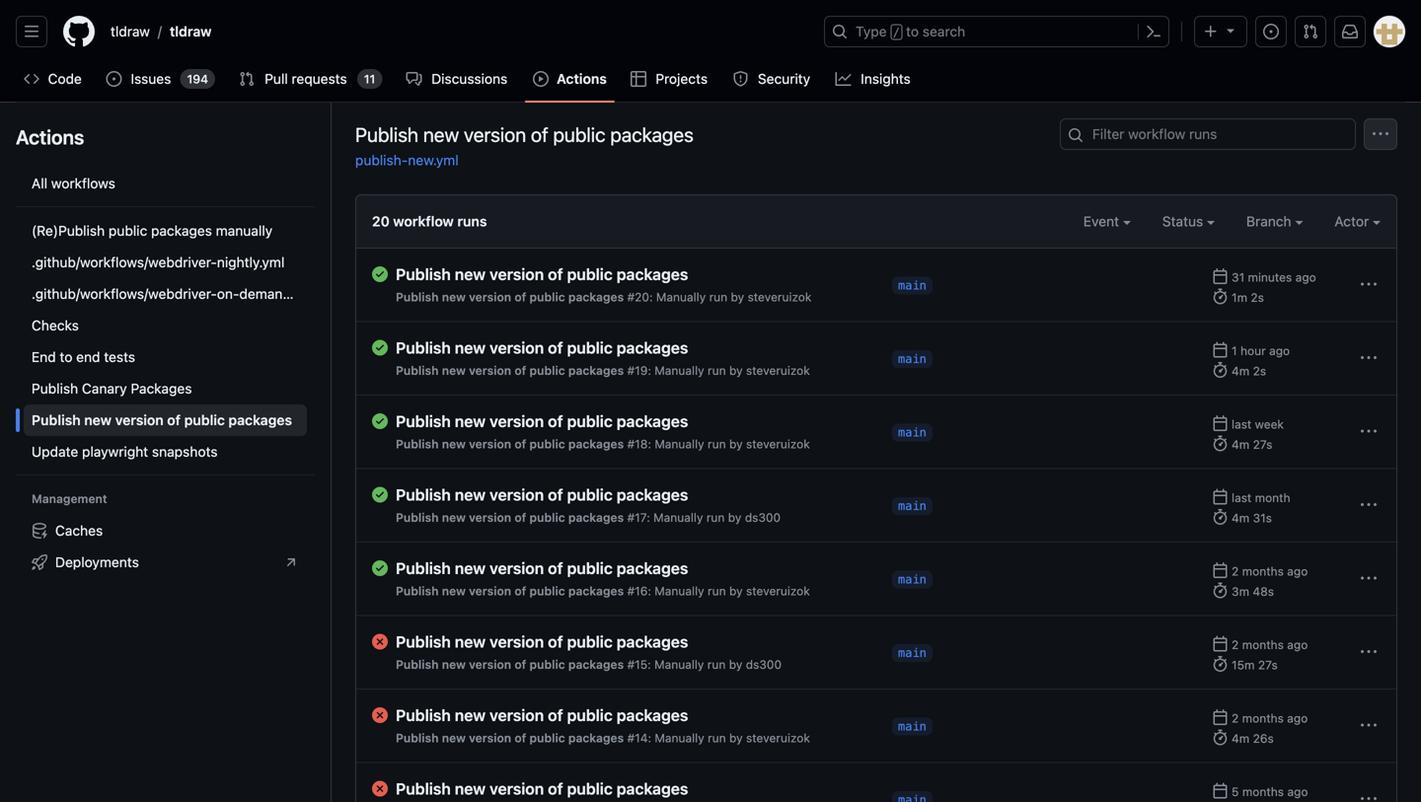 Task type: vqa. For each thing, say whether or not it's contained in the screenshot.


Task type: describe. For each thing, give the bounding box(es) containing it.
last month
[[1232, 491, 1291, 505]]

run duration image for publish new version of public packages publish new version of public packages #14: manually run                           by steveruizok
[[1213, 730, 1229, 746]]

security link
[[725, 64, 820, 94]]

list containing tldraw / tldraw
[[103, 16, 813, 47]]

search
[[923, 23, 966, 39]]

steveruizok for publish new version of public packages publish new version of public packages #16: manually run                           by steveruizok
[[746, 585, 810, 598]]

show workflow options image
[[1373, 126, 1389, 142]]

code
[[48, 71, 82, 87]]

completed successfully image for publish new version of public packages publish new version of public packages #16: manually run                           by steveruizok
[[372, 561, 388, 577]]

publish canary packages
[[32, 381, 192, 397]]

main for publish new version of public packages publish new version of public packages #15: manually run                           by ds300
[[899, 646, 927, 660]]

4m for publish new version of public packages publish new version of public packages #19: manually run                           by steveruizok
[[1232, 364, 1250, 378]]

by for publish new version of public packages publish new version of public packages #19: manually run                           by steveruizok
[[730, 364, 743, 378]]

by for publish new version of public packages publish new version of public packages #18: manually run                           by steveruizok
[[730, 437, 743, 451]]

0 vertical spatial git pull request image
[[1303, 24, 1319, 39]]

main link for publish new version of public packages publish new version of public packages #18: manually run                           by steveruizok
[[893, 424, 933, 442]]

show options image for publish new version of public packages publish new version of public packages #16: manually run                           by steveruizok
[[1362, 571, 1377, 587]]

projects link
[[623, 64, 717, 94]]

manually for publish new version of public packages publish new version of public packages #17: manually run                           by ds300
[[654, 511, 703, 525]]

publish new version of public packages inside filter workflows element
[[32, 412, 292, 429]]

31
[[1232, 271, 1245, 284]]

run for publish new version of public packages publish new version of public packages #17: manually run                           by ds300
[[707, 511, 725, 525]]

publish-new.yml
[[355, 152, 459, 168]]

0 vertical spatial to
[[907, 23, 919, 39]]

new inside filter workflows element
[[84, 412, 112, 429]]

run duration image for publish new version of public packages publish new version of public packages #15: manually run                           by ds300
[[1213, 657, 1229, 672]]

main link for publish new version of public packages publish new version of public packages #17: manually run                           by ds300
[[893, 497, 933, 515]]

months for publish new version of public packages publish new version of public packages #15: manually run                           by ds300
[[1243, 638, 1284, 652]]

ago for publish new version of public packages publish new version of public packages #16: manually run                           by steveruizok
[[1288, 565, 1309, 579]]

of inside filter workflows element
[[167, 412, 181, 429]]

.github/workflows/webdriver-on-demand.yml link
[[24, 278, 317, 310]]

comment discussion image
[[406, 71, 422, 87]]

main link for publish new version of public packages publish new version of public packages #16: manually run                           by steveruizok
[[893, 571, 933, 589]]

2 for publish new version of public packages publish new version of public packages #14: manually run                           by steveruizok
[[1232, 712, 1239, 726]]

main for publish new version of public packages publish new version of public packages #19: manually run                           by steveruizok
[[899, 352, 927, 366]]

table image
[[631, 71, 647, 87]]

run duration image for publish new version of public packages publish new version of public packages #18: manually run                           by steveruizok
[[1213, 436, 1229, 452]]

0 horizontal spatial git pull request image
[[239, 71, 255, 87]]

management
[[32, 492, 107, 506]]

1m
[[1232, 291, 1248, 305]]

playwright
[[82, 444, 148, 460]]

calendar image for publish new version of public packages publish new version of public packages #14: manually run                           by steveruizok
[[1213, 710, 1229, 726]]

#15:
[[628, 658, 651, 672]]

discussions
[[432, 71, 508, 87]]

plus image
[[1204, 24, 1219, 39]]

update
[[32, 444, 78, 460]]

ds300 for publish new version of public packages publish new version of public packages #15: manually run                           by ds300
[[746, 658, 782, 672]]

manually for publish new version of public packages publish new version of public packages #20: manually run                           by steveruizok
[[656, 290, 706, 304]]

issues
[[131, 71, 171, 87]]

show options image for publish new version of public packages publish new version of public packages #14: manually run                           by steveruizok
[[1362, 718, 1377, 734]]

2 months ago for publish new version of public packages publish new version of public packages #16: manually run                           by steveruizok
[[1232, 565, 1309, 579]]

4m for publish new version of public packages publish new version of public packages #17: manually run                           by ds300
[[1232, 511, 1250, 525]]

publish new version of public packages link for publish new version of public packages publish new version of public packages #16: manually run                           by steveruizok
[[396, 559, 877, 579]]

type / to search
[[856, 23, 966, 39]]

list containing all workflows
[[16, 160, 317, 586]]

publish new version of public packages link for publish new version of public packages publish new version of public packages #19: manually run                           by steveruizok
[[396, 338, 877, 358]]

nightly.yml
[[217, 254, 285, 271]]

2 months ago for publish new version of public packages publish new version of public packages #14: manually run                           by steveruizok
[[1232, 712, 1309, 726]]

publish new version of public packages publish new version of public packages #19: manually run                           by steveruizok
[[396, 339, 810, 378]]

pull requests
[[265, 71, 347, 87]]

run for publish new version of public packages publish new version of public packages #19: manually run                           by steveruizok
[[708, 364, 726, 378]]

new.yml
[[408, 152, 459, 168]]

snapshots
[[152, 444, 218, 460]]

publish new version of public packages publish new version of public packages #20: manually run                           by steveruizok
[[396, 265, 812, 304]]

homepage image
[[63, 16, 95, 47]]

requests
[[292, 71, 347, 87]]

/ for tldraw
[[158, 23, 162, 39]]

all
[[32, 175, 47, 192]]

last week
[[1232, 418, 1285, 431]]

#17:
[[628, 511, 650, 525]]

end
[[76, 349, 100, 365]]

update playwright snapshots link
[[24, 436, 307, 468]]

hour
[[1241, 344, 1267, 358]]

steveruizok for publish new version of public packages publish new version of public packages #18: manually run                           by steveruizok
[[746, 437, 810, 451]]

actor
[[1335, 213, 1373, 230]]

2 tldraw link from the left
[[162, 16, 220, 47]]

run for publish new version of public packages publish new version of public packages #18: manually run                           by steveruizok
[[708, 437, 726, 451]]

code link
[[16, 64, 90, 94]]

2s for publish new version of public packages publish new version of public packages #19: manually run                           by steveruizok
[[1254, 364, 1267, 378]]

failed image
[[372, 782, 388, 797]]

deployments
[[55, 554, 139, 571]]

4 months from the top
[[1243, 785, 1285, 799]]

ago for publish new version of public packages publish new version of public packages #15: manually run                           by ds300
[[1288, 638, 1309, 652]]

48s
[[1253, 585, 1275, 599]]

canary
[[82, 381, 127, 397]]

on-
[[217, 286, 239, 302]]

manually for publish new version of public packages publish new version of public packages #16: manually run                           by steveruizok
[[655, 585, 705, 598]]

show options image for publish new version of public packages publish new version of public packages #20: manually run                           by steveruizok
[[1362, 277, 1377, 293]]

insights link
[[828, 64, 921, 94]]

run duration image for publish new version of public packages publish new version of public packages #16: manually run                           by steveruizok
[[1213, 583, 1229, 599]]

tldraw / tldraw
[[111, 23, 212, 39]]

publish-new.yml link
[[355, 152, 459, 168]]

deployments link
[[24, 547, 307, 579]]

actions link
[[525, 64, 615, 94]]

publish new version of public packages publish new version of public packages #15: manually run                           by ds300
[[396, 633, 782, 672]]

month
[[1256, 491, 1291, 505]]

1m 2s
[[1232, 291, 1265, 305]]

months for publish new version of public packages publish new version of public packages #16: manually run                           by steveruizok
[[1243, 565, 1284, 579]]

publish new version of public packages publish new version of public packages #14: manually run                           by steveruizok
[[396, 706, 810, 745]]

filter workflows element
[[24, 215, 317, 468]]

week
[[1256, 418, 1285, 431]]

15m
[[1232, 659, 1255, 672]]

.github/workflows/webdriver- for on-
[[32, 286, 217, 302]]

caches link
[[24, 515, 307, 547]]

publish canary packages link
[[24, 373, 307, 405]]

notifications image
[[1343, 24, 1359, 39]]

workflow
[[393, 213, 454, 230]]

run for publish new version of public packages publish new version of public packages #15: manually run                           by ds300
[[708, 658, 726, 672]]

by for publish new version of public packages publish new version of public packages #20: manually run                           by steveruizok
[[731, 290, 745, 304]]

to inside the end to end tests link
[[60, 349, 72, 365]]

failed image for publish new version of public packages publish new version of public packages #14: manually run                           by steveruizok
[[372, 708, 388, 724]]

graph image
[[836, 71, 852, 87]]

main for publish new version of public packages publish new version of public packages #20: manually run                           by steveruizok
[[899, 279, 927, 293]]

workflows
[[51, 175, 115, 192]]

by for publish new version of public packages publish new version of public packages #17: manually run                           by ds300
[[728, 511, 742, 525]]

run duration image for publish new version of public packages publish new version of public packages #19: manually run                           by steveruizok
[[1213, 362, 1229, 378]]

event
[[1084, 213, 1123, 230]]

minutes
[[1249, 271, 1293, 284]]

steveruizok link for publish new version of public packages publish new version of public packages #16: manually run                           by steveruizok
[[746, 585, 810, 598]]

calendar image for publish new version of public packages publish new version of public packages #15: manually run                           by ds300
[[1213, 636, 1229, 652]]

publish new version of public packages link down #14:
[[396, 780, 877, 799]]

4m 27s
[[1232, 438, 1273, 452]]

steveruizok link for publish new version of public packages publish new version of public packages #14: manually run                           by steveruizok
[[747, 732, 810, 745]]

.github/workflows/webdriver-on-demand.yml
[[32, 286, 317, 302]]

4m 31s
[[1232, 511, 1273, 525]]

main link for publish new version of public packages publish new version of public packages #14: manually run                           by steveruizok
[[893, 718, 933, 736]]

31s
[[1254, 511, 1273, 525]]

publish new version of public packages link inside filter workflows element
[[24, 405, 307, 436]]

.github/workflows/webdriver-nightly.yml
[[32, 254, 285, 271]]

status button
[[1163, 211, 1215, 232]]

command palette image
[[1146, 24, 1162, 39]]

calendar image for publish new version of public packages publish new version of public packages #19: manually run                           by steveruizok
[[1213, 342, 1229, 358]]

194
[[187, 72, 208, 86]]

all workflows link
[[24, 168, 307, 199]]

2 for publish new version of public packages publish new version of public packages #15: manually run                           by ds300
[[1232, 638, 1239, 652]]

insights
[[861, 71, 911, 87]]

20
[[372, 213, 390, 230]]

run for publish new version of public packages publish new version of public packages #14: manually run                           by steveruizok
[[708, 732, 726, 745]]

ds300 link for publish new version of public packages publish new version of public packages #17: manually run                           by ds300
[[745, 511, 781, 525]]

5 months ago
[[1232, 785, 1309, 799]]

calendar image for publish new version of public packages publish new version of public packages #20: manually run                           by steveruizok
[[1213, 269, 1229, 284]]

issue opened image for the topmost git pull request image
[[1264, 24, 1280, 39]]



Task type: locate. For each thing, give the bounding box(es) containing it.
last for publish new version of public packages publish new version of public packages #17: manually run                           by ds300
[[1232, 491, 1252, 505]]

3 main link from the top
[[893, 424, 933, 442]]

2 .github/workflows/webdriver- from the top
[[32, 286, 217, 302]]

steveruizok link
[[748, 290, 812, 304], [746, 364, 810, 378], [746, 437, 810, 451], [746, 585, 810, 598], [747, 732, 810, 745]]

run right #16:
[[708, 585, 726, 598]]

/ right type
[[893, 26, 900, 39]]

calendar image left the 31
[[1213, 269, 1229, 284]]

publish
[[355, 123, 419, 146], [396, 265, 451, 284], [396, 290, 439, 304], [396, 339, 451, 357], [396, 364, 439, 378], [32, 381, 78, 397], [32, 412, 81, 429], [396, 412, 451, 431], [396, 437, 439, 451], [396, 486, 451, 505], [396, 511, 439, 525], [396, 559, 451, 578], [396, 585, 439, 598], [396, 633, 451, 652], [396, 658, 439, 672], [396, 706, 451, 725], [396, 732, 439, 745], [396, 780, 451, 799]]

#16:
[[628, 585, 652, 598]]

publish new version of public packages link for publish new version of public packages publish new version of public packages #18: manually run                           by steveruizok
[[396, 412, 877, 431]]

1 vertical spatial 27s
[[1259, 659, 1278, 672]]

1 horizontal spatial issue opened image
[[1264, 24, 1280, 39]]

steveruizok inside publish new version of public packages publish new version of public packages #14: manually run                           by steveruizok
[[747, 732, 810, 745]]

4m down the last week
[[1232, 438, 1250, 452]]

1 calendar image from the top
[[1213, 269, 1229, 284]]

by for publish new version of public packages publish new version of public packages #16: manually run                           by steveruizok
[[730, 585, 743, 598]]

run duration image
[[1213, 362, 1229, 378], [1213, 436, 1229, 452], [1213, 509, 1229, 525], [1213, 657, 1229, 672], [1213, 730, 1229, 746]]

2
[[1232, 565, 1239, 579], [1232, 638, 1239, 652], [1232, 712, 1239, 726]]

ds300
[[745, 511, 781, 525], [746, 658, 782, 672]]

0 vertical spatial run duration image
[[1213, 289, 1229, 305]]

ds300 link for publish new version of public packages publish new version of public packages #15: manually run                           by ds300
[[746, 658, 782, 672]]

last for publish new version of public packages publish new version of public packages #18: manually run                           by steveruizok
[[1232, 418, 1252, 431]]

3 main from the top
[[899, 426, 927, 440]]

2 2 from the top
[[1232, 638, 1239, 652]]

main for publish new version of public packages publish new version of public packages #18: manually run                           by steveruizok
[[899, 426, 927, 440]]

4m for publish new version of public packages publish new version of public packages #14: manually run                           by steveruizok
[[1232, 732, 1250, 746]]

publish new version of public packages link for publish new version of public packages publish new version of public packages #20: manually run                           by steveruizok
[[396, 265, 877, 284]]

0 horizontal spatial actions
[[16, 125, 84, 149]]

0 vertical spatial actions
[[557, 71, 607, 87]]

4 4m from the top
[[1232, 732, 1250, 746]]

11
[[364, 72, 376, 86]]

3 2 months ago from the top
[[1232, 712, 1309, 726]]

/ for type
[[893, 26, 900, 39]]

steveruizok
[[748, 290, 812, 304], [746, 364, 810, 378], [746, 437, 810, 451], [746, 585, 810, 598], [747, 732, 810, 745]]

actions
[[557, 71, 607, 87], [16, 125, 84, 149]]

main for publish new version of public packages publish new version of public packages #17: manually run                           by ds300
[[899, 499, 927, 513]]

tldraw link right homepage "image"
[[103, 16, 158, 47]]

0 vertical spatial list
[[103, 16, 813, 47]]

publish inside "link"
[[32, 381, 78, 397]]

run duration image left 4m 26s
[[1213, 730, 1229, 746]]

4 completed successfully image from the top
[[372, 561, 388, 577]]

3m
[[1232, 585, 1250, 599]]

2 vertical spatial publish new version of public packages
[[396, 780, 689, 799]]

run duration image left 15m
[[1213, 657, 1229, 672]]

manually
[[216, 223, 273, 239]]

by inside publish new version of public packages publish new version of public packages #20: manually run                           by steveruizok
[[731, 290, 745, 304]]

publish new version of public packages link for publish new version of public packages publish new version of public packages #17: manually run                           by ds300
[[396, 485, 877, 505]]

4m 26s
[[1232, 732, 1274, 746]]

main link for publish new version of public packages publish new version of public packages #20: manually run                           by steveruizok
[[893, 277, 933, 294]]

2 vertical spatial 2
[[1232, 712, 1239, 726]]

1 horizontal spatial to
[[907, 23, 919, 39]]

2 up 15m
[[1232, 638, 1239, 652]]

failed image
[[372, 634, 388, 650], [372, 708, 388, 724]]

by for publish new version of public packages publish new version of public packages #15: manually run                           by ds300
[[729, 658, 743, 672]]

1 main from the top
[[899, 279, 927, 293]]

/ inside tldraw / tldraw
[[158, 23, 162, 39]]

5 main from the top
[[899, 573, 927, 587]]

run right #19: in the top of the page
[[708, 364, 726, 378]]

by right #19: in the top of the page
[[730, 364, 743, 378]]

1 vertical spatial 2s
[[1254, 364, 1267, 378]]

actions up all
[[16, 125, 84, 149]]

#20:
[[628, 290, 653, 304]]

publish new version of public packages link up #16:
[[396, 559, 877, 579]]

0 horizontal spatial tldraw
[[111, 23, 150, 39]]

by
[[731, 290, 745, 304], [730, 364, 743, 378], [730, 437, 743, 451], [728, 511, 742, 525], [730, 585, 743, 598], [729, 658, 743, 672], [730, 732, 743, 745]]

1 tldraw from the left
[[111, 23, 150, 39]]

checks
[[32, 317, 79, 334]]

show options image
[[1362, 424, 1377, 440], [1362, 571, 1377, 587], [1362, 645, 1377, 660], [1362, 718, 1377, 734], [1362, 792, 1377, 803]]

4m left '26s' on the bottom right
[[1232, 732, 1250, 746]]

2 for publish new version of public packages publish new version of public packages #16: manually run                           by steveruizok
[[1232, 565, 1239, 579]]

1 run duration image from the top
[[1213, 289, 1229, 305]]

publish new version of public packages link up #19: in the top of the page
[[396, 338, 877, 358]]

0 horizontal spatial issue opened image
[[106, 71, 122, 87]]

show options image for publish new version of public packages publish new version of public packages #19: manually run                           by steveruizok
[[1362, 350, 1377, 366]]

manually for publish new version of public packages publish new version of public packages #14: manually run                           by steveruizok
[[655, 732, 705, 745]]

1 vertical spatial list
[[16, 160, 317, 586]]

.github/workflows/webdriver-nightly.yml link
[[24, 247, 307, 278]]

1 months from the top
[[1243, 565, 1284, 579]]

1 hour ago
[[1232, 344, 1291, 358]]

last up 4m 31s
[[1232, 491, 1252, 505]]

15m 27s
[[1232, 659, 1278, 672]]

run right '#17:' on the left of the page
[[707, 511, 725, 525]]

manually right #16:
[[655, 585, 705, 598]]

0 horizontal spatial to
[[60, 349, 72, 365]]

show options image for publish new version of public packages publish new version of public packages #15: manually run                           by ds300
[[1362, 645, 1377, 660]]

main link for publish new version of public packages publish new version of public packages #15: manually run                           by ds300
[[893, 645, 933, 662]]

manually inside publish new version of public packages publish new version of public packages #16: manually run                           by steveruizok
[[655, 585, 705, 598]]

1 vertical spatial show options image
[[1362, 350, 1377, 366]]

1 vertical spatial issue opened image
[[106, 71, 122, 87]]

0 vertical spatial 27s
[[1254, 438, 1273, 452]]

1 main link from the top
[[893, 277, 933, 294]]

branch
[[1247, 213, 1296, 230]]

security
[[758, 71, 811, 87]]

1 vertical spatial calendar image
[[1213, 342, 1229, 358]]

4 calendar image from the top
[[1213, 636, 1229, 652]]

tldraw right homepage "image"
[[111, 23, 150, 39]]

public
[[553, 123, 606, 146], [109, 223, 147, 239], [567, 265, 613, 284], [530, 290, 565, 304], [567, 339, 613, 357], [530, 364, 565, 378], [184, 412, 225, 429], [567, 412, 613, 431], [530, 437, 565, 451], [567, 486, 613, 505], [530, 511, 565, 525], [567, 559, 613, 578], [530, 585, 565, 598], [567, 633, 613, 652], [530, 658, 565, 672], [567, 706, 613, 725], [530, 732, 565, 745], [567, 780, 613, 799]]

2 failed image from the top
[[372, 708, 388, 724]]

1 vertical spatial last
[[1232, 491, 1252, 505]]

(re)publish
[[32, 223, 105, 239]]

0 vertical spatial ds300
[[745, 511, 781, 525]]

by right #18: at the bottom
[[730, 437, 743, 451]]

3 run duration image from the top
[[1213, 509, 1229, 525]]

by right #14:
[[730, 732, 743, 745]]

1 2 from the top
[[1232, 565, 1239, 579]]

0 horizontal spatial tldraw link
[[103, 16, 158, 47]]

ds300 inside publish new version of public packages publish new version of public packages #15: manually run                           by ds300
[[746, 658, 782, 672]]

1 vertical spatial git pull request image
[[239, 71, 255, 87]]

ago
[[1296, 271, 1317, 284], [1270, 344, 1291, 358], [1288, 565, 1309, 579], [1288, 638, 1309, 652], [1288, 712, 1309, 726], [1288, 785, 1309, 799]]

2 months ago up the 48s
[[1232, 565, 1309, 579]]

ago for publish new version of public packages publish new version of public packages #19: manually run                           by steveruizok
[[1270, 344, 1291, 358]]

by right #16:
[[730, 585, 743, 598]]

2 last from the top
[[1232, 491, 1252, 505]]

1 vertical spatial actions
[[16, 125, 84, 149]]

steveruizok inside publish new version of public packages publish new version of public packages #19: manually run                           by steveruizok
[[746, 364, 810, 378]]

7 main from the top
[[899, 720, 927, 734]]

6 main from the top
[[899, 646, 927, 660]]

5 run duration image from the top
[[1213, 730, 1229, 746]]

0 vertical spatial 2s
[[1251, 291, 1265, 305]]

run duration image left 4m 31s
[[1213, 509, 1229, 525]]

run duration image
[[1213, 289, 1229, 305], [1213, 583, 1229, 599]]

manually right #15:
[[655, 658, 704, 672]]

actions right play icon
[[557, 71, 607, 87]]

shield image
[[733, 71, 749, 87]]

2 months ago
[[1232, 565, 1309, 579], [1232, 638, 1309, 652], [1232, 712, 1309, 726]]

/
[[158, 23, 162, 39], [893, 26, 900, 39]]

7 main link from the top
[[893, 718, 933, 736]]

status
[[1163, 213, 1208, 230]]

months up the 48s
[[1243, 565, 1284, 579]]

2 up '3m'
[[1232, 565, 1239, 579]]

steveruizok link for publish new version of public packages publish new version of public packages #19: manually run                           by steveruizok
[[746, 364, 810, 378]]

27s
[[1254, 438, 1273, 452], [1259, 659, 1278, 672]]

#18:
[[628, 437, 652, 451]]

3 4m from the top
[[1232, 511, 1250, 525]]

1 horizontal spatial tldraw link
[[162, 16, 220, 47]]

steveruizok link for publish new version of public packages publish new version of public packages #20: manually run                           by steveruizok
[[748, 290, 812, 304]]

1
[[1232, 344, 1238, 358]]

issue opened image left 'issues'
[[106, 71, 122, 87]]

4 run duration image from the top
[[1213, 657, 1229, 672]]

run inside publish new version of public packages publish new version of public packages #15: manually run                           by ds300
[[708, 658, 726, 672]]

months for publish new version of public packages publish new version of public packages #14: manually run                           by steveruizok
[[1243, 712, 1284, 726]]

2 vertical spatial 2 months ago
[[1232, 712, 1309, 726]]

run inside publish new version of public packages publish new version of public packages #16: manually run                           by steveruizok
[[708, 585, 726, 598]]

3 calendar image from the top
[[1213, 563, 1229, 579]]

1 last from the top
[[1232, 418, 1252, 431]]

new
[[423, 123, 459, 146], [455, 265, 486, 284], [442, 290, 466, 304], [455, 339, 486, 357], [442, 364, 466, 378], [84, 412, 112, 429], [455, 412, 486, 431], [442, 437, 466, 451], [455, 486, 486, 505], [442, 511, 466, 525], [455, 559, 486, 578], [442, 585, 466, 598], [455, 633, 486, 652], [442, 658, 466, 672], [455, 706, 486, 725], [442, 732, 466, 745], [455, 780, 486, 799]]

to left search
[[907, 23, 919, 39]]

publish new version of public packages publish new version of public packages #18: manually run                           by steveruizok
[[396, 412, 810, 451]]

2 months ago up "15m 27s"
[[1232, 638, 1309, 652]]

.github/workflows/webdriver- down the .github/workflows/webdriver-nightly.yml
[[32, 286, 217, 302]]

0 vertical spatial 2
[[1232, 565, 1239, 579]]

3 2 from the top
[[1232, 712, 1239, 726]]

0 vertical spatial .github/workflows/webdriver-
[[32, 254, 217, 271]]

run duration image left 4m 2s
[[1213, 362, 1229, 378]]

1 completed successfully image from the top
[[372, 340, 388, 356]]

months right 5
[[1243, 785, 1285, 799]]

run right #18: at the bottom
[[708, 437, 726, 451]]

run duration image for publish new version of public packages publish new version of public packages #17: manually run                           by ds300
[[1213, 509, 1229, 525]]

main for publish new version of public packages publish new version of public packages #14: manually run                           by steveruizok
[[899, 720, 927, 734]]

runs
[[458, 213, 487, 230]]

4m left 31s
[[1232, 511, 1250, 525]]

5 show options image from the top
[[1362, 792, 1377, 803]]

1 vertical spatial .github/workflows/webdriver-
[[32, 286, 217, 302]]

manually right '#17:' on the left of the page
[[654, 511, 703, 525]]

4m 2s
[[1232, 364, 1267, 378]]

0 vertical spatial publish new version of public packages
[[355, 123, 694, 146]]

1 show options image from the top
[[1362, 424, 1377, 440]]

tldraw link up 194
[[162, 16, 220, 47]]

publish new version of public packages link for publish new version of public packages publish new version of public packages #14: manually run                           by steveruizok
[[396, 706, 877, 726]]

by inside publish new version of public packages publish new version of public packages #17: manually run                           by ds300
[[728, 511, 742, 525]]

4 show options image from the top
[[1362, 718, 1377, 734]]

run inside publish new version of public packages publish new version of public packages #18: manually run                           by steveruizok
[[708, 437, 726, 451]]

calendar image for publish new version of public packages publish new version of public packages #18: manually run                           by steveruizok
[[1213, 416, 1229, 431]]

1 failed image from the top
[[372, 634, 388, 650]]

by for publish new version of public packages publish new version of public packages #14: manually run                           by steveruizok
[[730, 732, 743, 745]]

manually inside publish new version of public packages publish new version of public packages #20: manually run                           by steveruizok
[[656, 290, 706, 304]]

caches
[[55, 523, 103, 539]]

completed successfully image
[[372, 267, 388, 282]]

last
[[1232, 418, 1252, 431], [1232, 491, 1252, 505]]

1 vertical spatial 2
[[1232, 638, 1239, 652]]

calendar image left 1 at the right top
[[1213, 342, 1229, 358]]

publish new version of public packages publish new version of public packages #17: manually run                           by ds300
[[396, 486, 781, 525]]

2 2 months ago from the top
[[1232, 638, 1309, 652]]

show options image for publish new version of public packages publish new version of public packages #18: manually run                           by steveruizok
[[1362, 424, 1377, 440]]

completed successfully image for publish new version of public packages publish new version of public packages #17: manually run                           by ds300
[[372, 487, 388, 503]]

2 months ago for publish new version of public packages publish new version of public packages #15: manually run                           by ds300
[[1232, 638, 1309, 652]]

checks link
[[24, 310, 307, 342]]

run inside publish new version of public packages publish new version of public packages #17: manually run                           by ds300
[[707, 511, 725, 525]]

2 show options image from the top
[[1362, 571, 1377, 587]]

2s right "1m"
[[1251, 291, 1265, 305]]

completed successfully image
[[372, 340, 388, 356], [372, 414, 388, 430], [372, 487, 388, 503], [372, 561, 388, 577]]

3m 48s
[[1232, 585, 1275, 599]]

ago for publish new version of public packages publish new version of public packages #14: manually run                           by steveruizok
[[1288, 712, 1309, 726]]

steveruizok for publish new version of public packages publish new version of public packages #19: manually run                           by steveruizok
[[746, 364, 810, 378]]

main link for publish new version of public packages publish new version of public packages #19: manually run                           by steveruizok
[[893, 350, 933, 368]]

2 up 4m 26s
[[1232, 712, 1239, 726]]

completed successfully image for publish new version of public packages publish new version of public packages #19: manually run                           by steveruizok
[[372, 340, 388, 356]]

run right #14:
[[708, 732, 726, 745]]

code image
[[24, 71, 39, 87]]

.github/workflows/webdriver- down (re)publish public packages manually
[[32, 254, 217, 271]]

/ inside type / to search
[[893, 26, 900, 39]]

(re)publish public packages manually link
[[24, 215, 307, 247]]

publish new version of public packages publish new version of public packages #16: manually run                           by steveruizok
[[396, 559, 810, 598]]

failed image for publish new version of public packages publish new version of public packages #15: manually run                           by ds300
[[372, 634, 388, 650]]

5 main link from the top
[[893, 571, 933, 589]]

1 .github/workflows/webdriver- from the top
[[32, 254, 217, 271]]

show options image for publish new version of public packages publish new version of public packages #17: manually run                           by ds300
[[1362, 497, 1377, 513]]

run inside publish new version of public packages publish new version of public packages #19: manually run                           by steveruizok
[[708, 364, 726, 378]]

/ up 'issues'
[[158, 23, 162, 39]]

publish new version of public packages
[[355, 123, 694, 146], [32, 412, 292, 429], [396, 780, 689, 799]]

of
[[531, 123, 549, 146], [548, 265, 563, 284], [515, 290, 527, 304], [548, 339, 563, 357], [515, 364, 527, 378], [167, 412, 181, 429], [548, 412, 563, 431], [515, 437, 527, 451], [548, 486, 563, 505], [515, 511, 527, 525], [548, 559, 563, 578], [515, 585, 527, 598], [548, 633, 563, 652], [515, 658, 527, 672], [548, 706, 563, 725], [515, 732, 527, 745], [548, 780, 563, 799]]

1 vertical spatial ds300 link
[[746, 658, 782, 672]]

version
[[464, 123, 526, 146], [490, 265, 544, 284], [469, 290, 512, 304], [490, 339, 544, 357], [469, 364, 512, 378], [115, 412, 164, 429], [490, 412, 544, 431], [469, 437, 512, 451], [490, 486, 544, 505], [469, 511, 512, 525], [490, 559, 544, 578], [469, 585, 512, 598], [490, 633, 544, 652], [469, 658, 512, 672], [490, 706, 544, 725], [469, 732, 512, 745], [490, 780, 544, 799]]

4m down 1 at the right top
[[1232, 364, 1250, 378]]

(re)publish public packages manually
[[32, 223, 273, 239]]

run duration image left "1m"
[[1213, 289, 1229, 305]]

3 show options image from the top
[[1362, 645, 1377, 660]]

type
[[856, 23, 887, 39]]

manually inside publish new version of public packages publish new version of public packages #19: manually run                           by steveruizok
[[655, 364, 705, 378]]

end to end tests
[[32, 349, 135, 365]]

issue opened image for git pull request image to the left
[[106, 71, 122, 87]]

2 completed successfully image from the top
[[372, 414, 388, 430]]

1 4m from the top
[[1232, 364, 1250, 378]]

publish new version of public packages link up #20:
[[396, 265, 877, 284]]

1 horizontal spatial git pull request image
[[1303, 24, 1319, 39]]

2 main link from the top
[[893, 350, 933, 368]]

publish new version of public packages link up #18: at the bottom
[[396, 412, 877, 431]]

calendar image
[[1213, 269, 1229, 284], [1213, 342, 1229, 358]]

by inside publish new version of public packages publish new version of public packages #16: manually run                           by steveruizok
[[730, 585, 743, 598]]

publish new version of public packages link up #15:
[[396, 632, 877, 652]]

2 calendar image from the top
[[1213, 342, 1229, 358]]

version inside filter workflows element
[[115, 412, 164, 429]]

publish new version of public packages down play icon
[[355, 123, 694, 146]]

1 horizontal spatial /
[[893, 26, 900, 39]]

search image
[[1068, 127, 1084, 143]]

publish new version of public packages link up '#17:' on the left of the page
[[396, 485, 877, 505]]

tests
[[104, 349, 135, 365]]

triangle down image
[[1223, 22, 1239, 38]]

1 tldraw link from the left
[[103, 16, 158, 47]]

#14:
[[628, 732, 652, 745]]

4 main from the top
[[899, 499, 927, 513]]

1 calendar image from the top
[[1213, 416, 1229, 431]]

to left "end"
[[60, 349, 72, 365]]

completed successfully image for publish new version of public packages publish new version of public packages #18: manually run                           by steveruizok
[[372, 414, 388, 430]]

0 vertical spatial ds300 link
[[745, 511, 781, 525]]

steveruizok for publish new version of public packages publish new version of public packages #14: manually run                           by steveruizok
[[747, 732, 810, 745]]

last up 4m 27s
[[1232, 418, 1252, 431]]

2 calendar image from the top
[[1213, 489, 1229, 505]]

0 vertical spatial last
[[1232, 418, 1252, 431]]

calendar image for publish new version of public packages publish new version of public packages #16: manually run                           by steveruizok
[[1213, 563, 1229, 579]]

0 vertical spatial 2 months ago
[[1232, 565, 1309, 579]]

show options image
[[1362, 277, 1377, 293], [1362, 350, 1377, 366], [1362, 497, 1377, 513]]

1 vertical spatial failed image
[[372, 708, 388, 724]]

1 vertical spatial 2 months ago
[[1232, 638, 1309, 652]]

1 show options image from the top
[[1362, 277, 1377, 293]]

4 main link from the top
[[893, 497, 933, 515]]

2 months from the top
[[1243, 638, 1284, 652]]

steveruizok link for publish new version of public packages publish new version of public packages #18: manually run                           by steveruizok
[[746, 437, 810, 451]]

6 main link from the top
[[893, 645, 933, 662]]

run for publish new version of public packages publish new version of public packages #20: manually run                           by steveruizok
[[710, 290, 728, 304]]

tldraw up 194
[[170, 23, 212, 39]]

play image
[[533, 71, 549, 87]]

calendar image
[[1213, 416, 1229, 431], [1213, 489, 1229, 505], [1213, 563, 1229, 579], [1213, 636, 1229, 652], [1213, 710, 1229, 726], [1213, 783, 1229, 799]]

event button
[[1084, 211, 1131, 232]]

publish new version of public packages link for publish new version of public packages publish new version of public packages #15: manually run                           by ds300
[[396, 632, 877, 652]]

2s for publish new version of public packages publish new version of public packages #20: manually run                           by steveruizok
[[1251, 291, 1265, 305]]

run inside publish new version of public packages publish new version of public packages #14: manually run                           by steveruizok
[[708, 732, 726, 745]]

issue opened image
[[1264, 24, 1280, 39], [106, 71, 122, 87]]

2 vertical spatial show options image
[[1362, 497, 1377, 513]]

ago for publish new version of public packages publish new version of public packages #20: manually run                           by steveruizok
[[1296, 271, 1317, 284]]

0 horizontal spatial /
[[158, 23, 162, 39]]

.github/workflows/webdriver- for nightly.yml
[[32, 254, 217, 271]]

run right #15:
[[708, 658, 726, 672]]

2s down 1 hour ago
[[1254, 364, 1267, 378]]

steveruizok inside publish new version of public packages publish new version of public packages #20: manually run                           by steveruizok
[[748, 290, 812, 304]]

management element
[[24, 515, 307, 579]]

27s down the last week
[[1254, 438, 1273, 452]]

publish new version of public packages down publish canary packages "link"
[[32, 412, 292, 429]]

3 completed successfully image from the top
[[372, 487, 388, 503]]

manually right #19: in the top of the page
[[655, 364, 705, 378]]

manually inside publish new version of public packages publish new version of public packages #17: manually run                           by ds300
[[654, 511, 703, 525]]

calendar image for publish new version of public packages publish new version of public packages #17: manually run                           by ds300
[[1213, 489, 1229, 505]]

issue opened image right triangle down icon at the right top
[[1264, 24, 1280, 39]]

1 vertical spatial ds300
[[746, 658, 782, 672]]

0 vertical spatial calendar image
[[1213, 269, 1229, 284]]

months up '26s' on the bottom right
[[1243, 712, 1284, 726]]

2 4m from the top
[[1232, 438, 1250, 452]]

git pull request image left pull
[[239, 71, 255, 87]]

4m
[[1232, 364, 1250, 378], [1232, 438, 1250, 452], [1232, 511, 1250, 525], [1232, 732, 1250, 746]]

run duration image left '3m'
[[1213, 583, 1229, 599]]

27s right 15m
[[1259, 659, 1278, 672]]

all workflows
[[32, 175, 115, 192]]

5 calendar image from the top
[[1213, 710, 1229, 726]]

0 vertical spatial issue opened image
[[1264, 24, 1280, 39]]

run duration image left 4m 27s
[[1213, 436, 1229, 452]]

by inside publish new version of public packages publish new version of public packages #19: manually run                           by steveruizok
[[730, 364, 743, 378]]

0 vertical spatial failed image
[[372, 634, 388, 650]]

4m for publish new version of public packages publish new version of public packages #18: manually run                           by steveruizok
[[1232, 438, 1250, 452]]

manually inside publish new version of public packages publish new version of public packages #15: manually run                           by ds300
[[655, 658, 704, 672]]

demand.yml
[[239, 286, 317, 302]]

months up "15m 27s"
[[1243, 638, 1284, 652]]

packages
[[131, 381, 192, 397]]

27s for publish new version of public packages publish new version of public packages #18: manually run                           by steveruizok
[[1254, 438, 1273, 452]]

list
[[103, 16, 813, 47], [16, 160, 317, 586]]

20 workflow runs
[[372, 213, 487, 230]]

1 horizontal spatial actions
[[557, 71, 607, 87]]

2 run duration image from the top
[[1213, 583, 1229, 599]]

tldraw link
[[103, 16, 158, 47], [162, 16, 220, 47]]

manually right #20:
[[656, 290, 706, 304]]

2 show options image from the top
[[1362, 350, 1377, 366]]

publish new version of public packages link down packages
[[24, 405, 307, 436]]

publish-
[[355, 152, 408, 168]]

by right #15:
[[729, 658, 743, 672]]

5
[[1232, 785, 1240, 799]]

by inside publish new version of public packages publish new version of public packages #14: manually run                           by steveruizok
[[730, 732, 743, 745]]

31 minutes ago
[[1232, 271, 1317, 284]]

by right '#17:' on the left of the page
[[728, 511, 742, 525]]

manually for publish new version of public packages publish new version of public packages #19: manually run                           by steveruizok
[[655, 364, 705, 378]]

3 months from the top
[[1243, 712, 1284, 726]]

update playwright snapshots
[[32, 444, 218, 460]]

manually right #14:
[[655, 732, 705, 745]]

run duration image for publish new version of public packages publish new version of public packages #20: manually run                           by steveruizok
[[1213, 289, 1229, 305]]

git pull request image left 'notifications' icon
[[1303, 24, 1319, 39]]

3 show options image from the top
[[1362, 497, 1377, 513]]

manually inside publish new version of public packages publish new version of public packages #18: manually run                           by steveruizok
[[655, 437, 705, 451]]

by inside publish new version of public packages publish new version of public packages #15: manually run                           by ds300
[[729, 658, 743, 672]]

manually inside publish new version of public packages publish new version of public packages #14: manually run                           by steveruizok
[[655, 732, 705, 745]]

actor button
[[1335, 211, 1381, 232]]

end
[[32, 349, 56, 365]]

1 vertical spatial run duration image
[[1213, 583, 1229, 599]]

None search field
[[1060, 118, 1357, 150]]

end to end tests link
[[24, 342, 307, 373]]

Filter workflow runs search field
[[1060, 118, 1357, 150]]

publish new version of public packages link up #14:
[[396, 706, 877, 726]]

#19:
[[628, 364, 652, 378]]

manually for publish new version of public packages publish new version of public packages #15: manually run                           by ds300
[[655, 658, 704, 672]]

steveruizok inside publish new version of public packages publish new version of public packages #18: manually run                           by steveruizok
[[746, 437, 810, 451]]

1 vertical spatial to
[[60, 349, 72, 365]]

ds300 inside publish new version of public packages publish new version of public packages #17: manually run                           by ds300
[[745, 511, 781, 525]]

steveruizok for publish new version of public packages publish new version of public packages #20: manually run                           by steveruizok
[[748, 290, 812, 304]]

run inside publish new version of public packages publish new version of public packages #20: manually run                           by steveruizok
[[710, 290, 728, 304]]

manually right #18: at the bottom
[[655, 437, 705, 451]]

publish new version of public packages down publish new version of public packages publish new version of public packages #14: manually run                           by steveruizok
[[396, 780, 689, 799]]

26s
[[1254, 732, 1274, 746]]

2 run duration image from the top
[[1213, 436, 1229, 452]]

2 tldraw from the left
[[170, 23, 212, 39]]

by inside publish new version of public packages publish new version of public packages #18: manually run                           by steveruizok
[[730, 437, 743, 451]]

run right #20:
[[710, 290, 728, 304]]

git pull request image
[[1303, 24, 1319, 39], [239, 71, 255, 87]]

1 horizontal spatial tldraw
[[170, 23, 212, 39]]

1 2 months ago from the top
[[1232, 565, 1309, 579]]

steveruizok inside publish new version of public packages publish new version of public packages #16: manually run                           by steveruizok
[[746, 585, 810, 598]]

0 vertical spatial show options image
[[1362, 277, 1377, 293]]

1 run duration image from the top
[[1213, 362, 1229, 378]]

2 months ago up '26s' on the bottom right
[[1232, 712, 1309, 726]]

ds300 for publish new version of public packages publish new version of public packages #17: manually run                           by ds300
[[745, 511, 781, 525]]

manually for publish new version of public packages publish new version of public packages #18: manually run                           by steveruizok
[[655, 437, 705, 451]]

main for publish new version of public packages publish new version of public packages #16: manually run                           by steveruizok
[[899, 573, 927, 587]]

1 vertical spatial publish new version of public packages
[[32, 412, 292, 429]]

by right #20:
[[731, 290, 745, 304]]

6 calendar image from the top
[[1213, 783, 1229, 799]]

discussions link
[[398, 64, 517, 94]]

2 main from the top
[[899, 352, 927, 366]]



